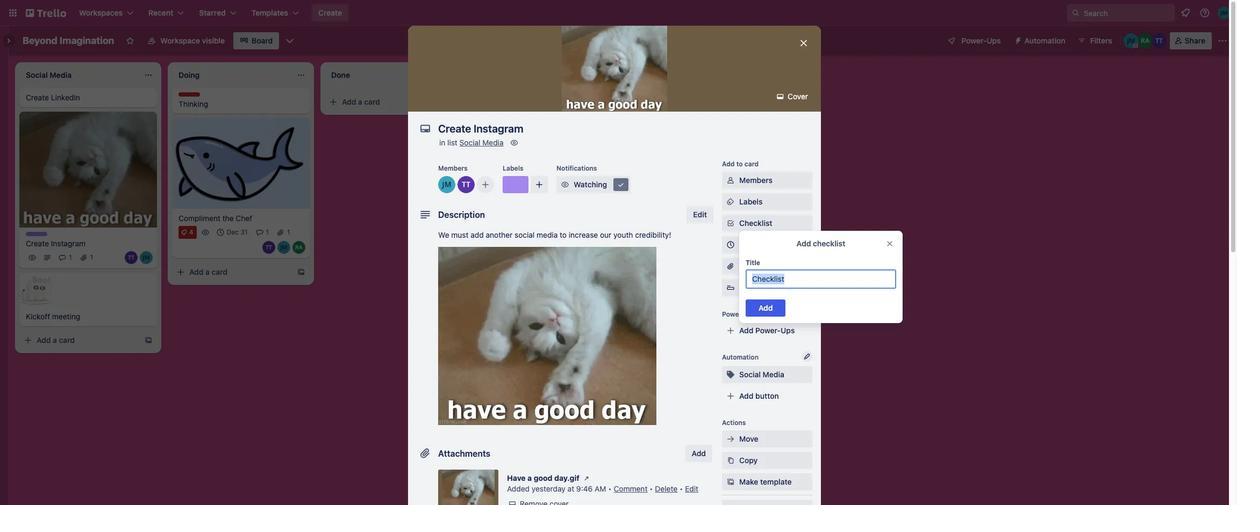 Task type: locate. For each thing, give the bounding box(es) containing it.
0 horizontal spatial to
[[560, 231, 567, 240]]

0 vertical spatial terry turtle (terryturtle) image
[[1152, 33, 1167, 48]]

2 vertical spatial terry turtle (terryturtle) image
[[262, 241, 275, 254]]

search image
[[1072, 9, 1080, 17]]

members down list
[[438, 165, 468, 173]]

create for create
[[318, 8, 342, 17]]

sm image right the power-ups button
[[1010, 32, 1025, 47]]

terry turtle (terryturtle) image left ruby anderson (rubyanderson7) image
[[262, 241, 275, 254]]

2 horizontal spatial ups
[[987, 36, 1001, 45]]

1 vertical spatial social
[[739, 370, 761, 380]]

notifications
[[557, 165, 597, 173]]

edit inside the 'edit' button
[[693, 210, 707, 219]]

create inside button
[[318, 8, 342, 17]]

sm image inside members link
[[725, 175, 736, 186]]

Search field
[[1080, 5, 1174, 21]]

thoughts thinking
[[179, 92, 208, 109]]

attachment
[[739, 262, 781, 271]]

copy link
[[722, 453, 812, 470]]

1 horizontal spatial add a card button
[[172, 264, 293, 281]]

None submit
[[746, 300, 786, 317]]

dec
[[227, 228, 239, 236]]

0 vertical spatial ups
[[987, 36, 1001, 45]]

0 horizontal spatial jeremy miller (jeremymiller198) image
[[140, 252, 153, 265]]

1 horizontal spatial color: purple, title: none image
[[503, 176, 529, 194]]

add a card button
[[325, 94, 445, 111], [172, 264, 293, 281], [19, 333, 140, 350]]

0 horizontal spatial automation
[[722, 354, 759, 362]]

1 vertical spatial color: purple, title: none image
[[26, 233, 47, 237]]

workspace
[[160, 36, 200, 45]]

1 vertical spatial ups
[[745, 311, 757, 319]]

automation up "social media"
[[722, 354, 759, 362]]

None text field
[[433, 119, 788, 139]]

a for right add a card button
[[358, 97, 362, 106]]

primary element
[[0, 0, 1237, 26]]

our
[[600, 231, 612, 240]]

add
[[342, 97, 356, 106], [722, 160, 735, 168], [797, 239, 811, 248], [189, 268, 204, 277], [739, 326, 754, 336], [37, 336, 51, 345], [739, 392, 754, 401], [692, 450, 706, 459]]

2 vertical spatial power-
[[756, 326, 781, 336]]

0 horizontal spatial members
[[438, 165, 468, 173]]

labels down social media link
[[503, 165, 524, 173]]

0 vertical spatial power-ups
[[962, 36, 1001, 45]]

1 vertical spatial members
[[739, 176, 773, 185]]

to
[[736, 160, 743, 168], [560, 231, 567, 240]]

0 horizontal spatial social
[[460, 138, 480, 147]]

make
[[739, 478, 758, 487]]

color: purple, title: none image up create instagram
[[26, 233, 47, 237]]

compliment the chef link
[[179, 213, 303, 224]]

0 horizontal spatial add a card
[[37, 336, 75, 345]]

labels up checklist at the top right of the page
[[739, 197, 763, 206]]

power-ups button
[[940, 32, 1007, 49]]

0 horizontal spatial add a card button
[[19, 333, 140, 350]]

2 horizontal spatial add a card
[[342, 97, 380, 106]]

create linkedin link
[[26, 92, 151, 103]]

fields
[[769, 283, 790, 293]]

power-
[[962, 36, 987, 45], [722, 311, 745, 319], [756, 326, 781, 336]]

0 vertical spatial create
[[318, 8, 342, 17]]

add
[[471, 231, 484, 240]]

add button button
[[722, 388, 812, 405]]

custom
[[739, 283, 767, 293]]

1 horizontal spatial to
[[736, 160, 743, 168]]

1 horizontal spatial labels
[[739, 197, 763, 206]]

sm image inside make template link
[[725, 477, 736, 488]]

1 horizontal spatial add a card
[[189, 268, 227, 277]]

jeremy miller (jeremymiller198) image right terry turtle (terryturtle) image
[[140, 252, 153, 265]]

to right media on the left top
[[560, 231, 567, 240]]

4
[[189, 228, 193, 236]]

sm image for watching
[[560, 180, 570, 190]]

back to home image
[[26, 4, 66, 22]]

media inside button
[[763, 370, 784, 380]]

ups up add power-ups
[[745, 311, 757, 319]]

1 horizontal spatial social
[[739, 370, 761, 380]]

make template
[[739, 478, 792, 487]]

2 vertical spatial add a card
[[37, 336, 75, 345]]

1 horizontal spatial jeremy miller (jeremymiller198) image
[[1218, 6, 1231, 19]]

automation button
[[1010, 32, 1072, 49]]

create for create instagram
[[26, 239, 49, 249]]

members link
[[722, 172, 812, 189]]

thinking
[[179, 99, 208, 109]]

custom fields
[[739, 283, 790, 293]]

0 vertical spatial media
[[482, 138, 504, 147]]

automation left filters button
[[1025, 36, 1066, 45]]

sm image right watching
[[616, 180, 626, 190]]

sm image
[[1010, 32, 1025, 47], [509, 138, 520, 148], [560, 180, 570, 190], [616, 180, 626, 190], [725, 218, 736, 229]]

a
[[358, 97, 362, 106], [205, 268, 210, 277], [53, 336, 57, 345], [528, 474, 532, 483]]

2 vertical spatial ups
[[781, 326, 795, 336]]

0 horizontal spatial terry turtle (terryturtle) image
[[262, 241, 275, 254]]

1 vertical spatial media
[[763, 370, 784, 380]]

1 vertical spatial add a card button
[[172, 264, 293, 281]]

create instagram
[[26, 239, 86, 249]]

0 vertical spatial edit
[[693, 210, 707, 219]]

1 horizontal spatial automation
[[1025, 36, 1066, 45]]

comment
[[614, 485, 648, 494]]

title
[[746, 259, 760, 267]]

jeremy miller (jeremymiller198) image right open information menu "icon"
[[1218, 6, 1231, 19]]

star or unstar board image
[[126, 37, 135, 45]]

0 vertical spatial automation
[[1025, 36, 1066, 45]]

0 vertical spatial add a card button
[[325, 94, 445, 111]]

create from template… image
[[297, 268, 305, 277]]

sm image right social media link
[[509, 138, 520, 148]]

media
[[537, 231, 558, 240]]

jeremy miller (jeremymiller198) image left ruby anderson (rubyanderson7) image
[[277, 241, 290, 254]]

1 vertical spatial power-
[[722, 311, 745, 319]]

kickoff
[[26, 313, 50, 322]]

delete link
[[655, 485, 678, 494]]

1 vertical spatial automation
[[722, 354, 759, 362]]

ups down "fields"
[[781, 326, 795, 336]]

1 vertical spatial create
[[26, 93, 49, 102]]

sm image for copy link
[[725, 456, 736, 467]]

to up members link
[[736, 160, 743, 168]]

in list social media
[[439, 138, 504, 147]]

0 horizontal spatial jeremy miller (jeremymiller198) image
[[277, 241, 290, 254]]

social up "add button"
[[739, 370, 761, 380]]

compliment the chef
[[179, 214, 252, 223]]

sm image left checklist at the top right of the page
[[725, 218, 736, 229]]

am
[[595, 485, 606, 494]]

2 horizontal spatial power-
[[962, 36, 987, 45]]

color: purple, title: none image
[[503, 176, 529, 194], [26, 233, 47, 237]]

jeremy miller (jeremymiller198) image
[[1124, 33, 1139, 48], [438, 176, 455, 194], [277, 241, 290, 254]]

added yesterday at 9:46 am
[[507, 485, 606, 494]]

0 horizontal spatial ups
[[745, 311, 757, 319]]

labels
[[503, 165, 524, 173], [739, 197, 763, 206]]

power-ups
[[962, 36, 1001, 45], [722, 311, 757, 319]]

media right list
[[482, 138, 504, 147]]

sm image down notifications
[[560, 180, 570, 190]]

edit button
[[687, 206, 714, 224]]

sm image inside 'automation' button
[[1010, 32, 1025, 47]]

0 vertical spatial power-
[[962, 36, 987, 45]]

add a card
[[342, 97, 380, 106], [189, 268, 227, 277], [37, 336, 75, 345]]

sm image for checklist
[[725, 218, 736, 229]]

sm image inside labels link
[[725, 197, 736, 208]]

1 horizontal spatial media
[[763, 370, 784, 380]]

template
[[760, 478, 792, 487]]

edit
[[693, 210, 707, 219], [685, 485, 699, 494]]

create inside "link"
[[26, 239, 49, 249]]

social right list
[[460, 138, 480, 147]]

2 vertical spatial add a card button
[[19, 333, 140, 350]]

jeremy miller (jeremymiller198) image up description
[[438, 176, 455, 194]]

kickoff meeting link
[[26, 312, 151, 323]]

sm image
[[775, 91, 786, 102], [725, 175, 736, 186], [725, 197, 736, 208], [725, 370, 736, 381], [725, 434, 736, 445], [725, 456, 736, 467], [581, 474, 592, 484], [725, 477, 736, 488], [507, 500, 518, 506]]

0 vertical spatial labels
[[503, 165, 524, 173]]

1 horizontal spatial power-ups
[[962, 36, 1001, 45]]

sm image for members link
[[725, 175, 736, 186]]

social
[[460, 138, 480, 147], [739, 370, 761, 380]]

we
[[438, 231, 449, 240]]

add a card for create from template… icon
[[189, 268, 227, 277]]

2 vertical spatial create
[[26, 239, 49, 249]]

a for add a card button related to create from template… image
[[53, 336, 57, 345]]

terry turtle (terryturtle) image left add members to card image
[[458, 176, 475, 194]]

0 horizontal spatial power-
[[722, 311, 745, 319]]

ups left 'automation' button in the top right of the page
[[987, 36, 1001, 45]]

credibility!
[[635, 231, 671, 240]]

terry turtle (terryturtle) image left share button at the right top of the page
[[1152, 33, 1167, 48]]

1 vertical spatial labels
[[739, 197, 763, 206]]

0 horizontal spatial color: purple, title: none image
[[26, 233, 47, 237]]

thoughts
[[179, 92, 208, 101]]

sm image inside checklist link
[[725, 218, 736, 229]]

terry turtle (terryturtle) image
[[1152, 33, 1167, 48], [458, 176, 475, 194], [262, 241, 275, 254]]

create
[[318, 8, 342, 17], [26, 93, 49, 102], [26, 239, 49, 249]]

1 horizontal spatial power-
[[756, 326, 781, 336]]

0 vertical spatial color: purple, title: none image
[[503, 176, 529, 194]]

share button
[[1170, 32, 1212, 49]]

color: purple, title: none image right add members to card image
[[503, 176, 529, 194]]

1 vertical spatial add a card
[[189, 268, 227, 277]]

1 horizontal spatial jeremy miller (jeremymiller198) image
[[438, 176, 455, 194]]

sm image inside move link
[[725, 434, 736, 445]]

2 vertical spatial jeremy miller (jeremymiller198) image
[[277, 241, 290, 254]]

kickoff meeting
[[26, 313, 80, 322]]

open information menu image
[[1200, 8, 1210, 18]]

list
[[447, 138, 458, 147]]

beyond
[[23, 35, 57, 46]]

add button
[[685, 446, 712, 463]]

0 horizontal spatial labels
[[503, 165, 524, 173]]

1 vertical spatial terry turtle (terryturtle) image
[[458, 176, 475, 194]]

2 horizontal spatial jeremy miller (jeremymiller198) image
[[1124, 33, 1139, 48]]

attachment button
[[722, 258, 812, 275]]

0 horizontal spatial power-ups
[[722, 311, 757, 319]]

media up button
[[763, 370, 784, 380]]

a for create from template… icon add a card button
[[205, 268, 210, 277]]

yesterday
[[532, 485, 566, 494]]

jeremy miller (jeremymiller198) image down search field
[[1124, 33, 1139, 48]]

day.gif
[[554, 474, 580, 483]]

have a good day.gif
[[507, 474, 580, 483]]

good
[[534, 474, 553, 483]]

sm image inside cover link
[[775, 91, 786, 102]]

0 notifications image
[[1179, 6, 1192, 19]]

1 horizontal spatial members
[[739, 176, 773, 185]]

jeremy miller (jeremymiller198) image
[[1218, 6, 1231, 19], [140, 252, 153, 265]]

sm image inside social media button
[[725, 370, 736, 381]]

sm image inside copy link
[[725, 456, 736, 467]]

members down add to card
[[739, 176, 773, 185]]

members
[[438, 165, 468, 173], [739, 176, 773, 185]]



Task type: describe. For each thing, give the bounding box(es) containing it.
attachments
[[438, 450, 491, 459]]

ruby anderson (rubyanderson7) image
[[293, 241, 305, 254]]

sm image for make template link
[[725, 477, 736, 488]]

social inside button
[[739, 370, 761, 380]]

thinking link
[[179, 99, 303, 110]]

0 vertical spatial add a card
[[342, 97, 380, 106]]

board
[[252, 36, 273, 45]]

power-ups inside button
[[962, 36, 1001, 45]]

filters
[[1090, 36, 1112, 45]]

power- inside the power-ups button
[[962, 36, 987, 45]]

31
[[241, 228, 248, 236]]

imagination
[[60, 35, 114, 46]]

add a card for create from template… image
[[37, 336, 75, 345]]

create for create linkedin
[[26, 93, 49, 102]]

add a card button for create from template… icon
[[172, 264, 293, 281]]

ups inside button
[[987, 36, 1001, 45]]

move
[[739, 435, 758, 444]]

compliment
[[179, 214, 220, 223]]

create button
[[312, 4, 349, 22]]

archive image
[[725, 504, 736, 506]]

show menu image
[[1217, 35, 1228, 46]]

0 vertical spatial jeremy miller (jeremymiller198) image
[[1124, 33, 1139, 48]]

1 horizontal spatial ups
[[781, 326, 795, 336]]

ruby anderson (rubyanderson7) image
[[1138, 33, 1153, 48]]

cover link
[[772, 88, 815, 105]]

Title text field
[[746, 270, 896, 289]]

0 vertical spatial to
[[736, 160, 743, 168]]

social media button
[[722, 367, 812, 384]]

board link
[[233, 32, 279, 49]]

edit link
[[685, 485, 699, 494]]

0 vertical spatial members
[[438, 165, 468, 173]]

create from template… image
[[144, 337, 153, 345]]

sm image for move link
[[725, 434, 736, 445]]

make template link
[[722, 474, 812, 491]]

Board name text field
[[17, 32, 120, 49]]

add members to card image
[[481, 180, 490, 190]]

copy
[[739, 457, 758, 466]]

social media link
[[460, 138, 504, 147]]

color: bold red, title: "thoughts" element
[[179, 92, 208, 101]]

1 vertical spatial power-ups
[[722, 311, 757, 319]]

workspace visible button
[[141, 32, 231, 49]]

1 vertical spatial to
[[560, 231, 567, 240]]

have
[[507, 474, 526, 483]]

add power-ups
[[739, 326, 795, 336]]

1 horizontal spatial terry turtle (terryturtle) image
[[458, 176, 475, 194]]

we must add another social media to increase our youth credibility!
[[438, 231, 671, 240]]

add checklist
[[797, 239, 845, 248]]

labels link
[[722, 194, 812, 211]]

2 horizontal spatial add a card button
[[325, 94, 445, 111]]

must
[[451, 231, 469, 240]]

add power-ups link
[[722, 323, 812, 340]]

comment link
[[614, 485, 648, 494]]

Dec 31 checkbox
[[214, 226, 251, 239]]

have\_a\_good\_day.gif image
[[438, 247, 657, 426]]

checklist link
[[722, 215, 812, 232]]

in
[[439, 138, 445, 147]]

chef
[[236, 214, 252, 223]]

sm image for automation
[[1010, 32, 1025, 47]]

social media
[[739, 370, 784, 380]]

sm image for labels link
[[725, 197, 736, 208]]

1 vertical spatial jeremy miller (jeremymiller198) image
[[140, 252, 153, 265]]

actions
[[722, 419, 746, 427]]

power- inside add power-ups link
[[756, 326, 781, 336]]

dates
[[739, 240, 760, 249]]

the
[[222, 214, 234, 223]]

linkedin
[[51, 93, 80, 102]]

beyond imagination
[[23, 35, 114, 46]]

sm image for cover link
[[775, 91, 786, 102]]

instagram
[[51, 239, 86, 249]]

add a card button for create from template… image
[[19, 333, 140, 350]]

increase
[[569, 231, 598, 240]]

add button
[[739, 392, 779, 401]]

visible
[[202, 36, 225, 45]]

2 horizontal spatial terry turtle (terryturtle) image
[[1152, 33, 1167, 48]]

meeting
[[52, 313, 80, 322]]

9:46
[[576, 485, 593, 494]]

watching button
[[557, 176, 631, 194]]

filters button
[[1074, 32, 1116, 49]]

added
[[507, 485, 530, 494]]

youth
[[614, 231, 633, 240]]

1 vertical spatial edit
[[685, 485, 699, 494]]

watching
[[574, 180, 607, 189]]

1 vertical spatial jeremy miller (jeremymiller198) image
[[438, 176, 455, 194]]

button
[[756, 392, 779, 401]]

automation inside 'automation' button
[[1025, 36, 1066, 45]]

workspace visible
[[160, 36, 225, 45]]

0 horizontal spatial media
[[482, 138, 504, 147]]

create instagram link
[[26, 239, 151, 250]]

0 vertical spatial social
[[460, 138, 480, 147]]

checklist
[[739, 219, 772, 228]]

0 vertical spatial jeremy miller (jeremymiller198) image
[[1218, 6, 1231, 19]]

delete
[[655, 485, 678, 494]]

sm image for social media button
[[725, 370, 736, 381]]

move link
[[722, 431, 812, 448]]

checklist
[[813, 239, 845, 248]]

terry turtle (terryturtle) image
[[125, 252, 138, 265]]

at
[[568, 485, 574, 494]]

create linkedin
[[26, 93, 80, 102]]

description
[[438, 210, 485, 220]]

add to card
[[722, 160, 759, 168]]

social
[[515, 231, 535, 240]]

customize views image
[[285, 35, 295, 46]]

dec 31
[[227, 228, 248, 236]]

custom fields button
[[722, 283, 812, 294]]



Task type: vqa. For each thing, say whether or not it's contained in the screenshot.
TACO image
no



